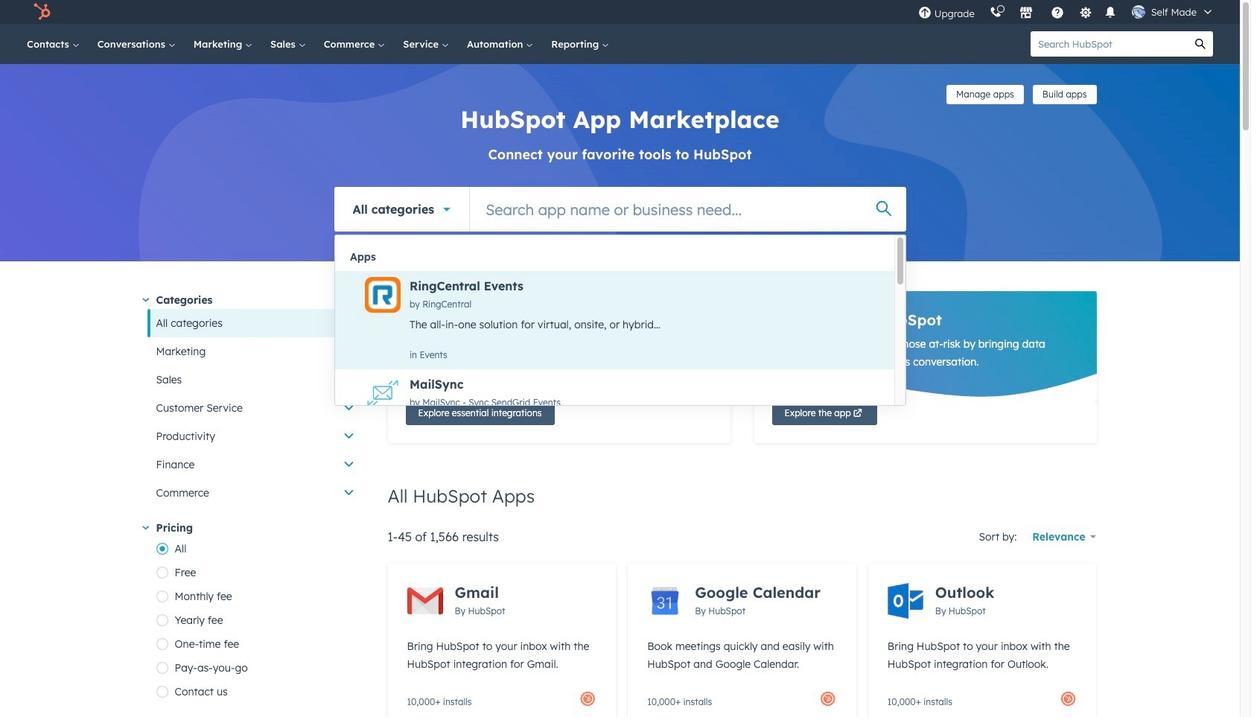 Task type: describe. For each thing, give the bounding box(es) containing it.
ruby anderson image
[[1132, 5, 1145, 19]]



Task type: vqa. For each thing, say whether or not it's contained in the screenshot.
the Pricing GROUP at left bottom
yes



Task type: locate. For each thing, give the bounding box(es) containing it.
Search app name or business need... search field
[[470, 187, 906, 232]]

marketplaces image
[[1020, 7, 1033, 20]]

pricing group
[[156, 537, 364, 704]]

Search HubSpot search field
[[1031, 31, 1188, 57]]

0 vertical spatial caret image
[[142, 298, 149, 302]]

1 caret image from the top
[[142, 298, 149, 302]]

1 vertical spatial caret image
[[142, 526, 149, 530]]

2 caret image from the top
[[142, 526, 149, 530]]

caret image
[[142, 298, 149, 302], [142, 526, 149, 530]]

menu
[[911, 0, 1222, 24]]



